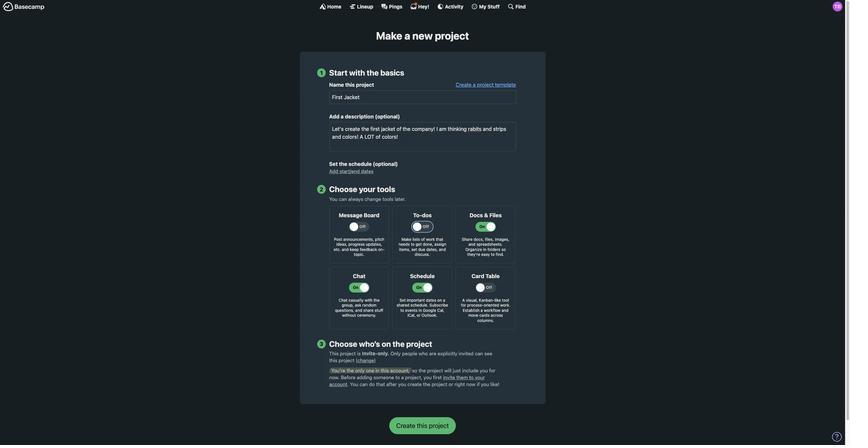Task type: describe. For each thing, give the bounding box(es) containing it.
cards
[[480, 314, 490, 319]]

you're the only one in this account,
[[331, 368, 410, 374]]

chat casually with the group, ask random questions, and share stuff without ceremony.
[[335, 298, 384, 319]]

they're
[[468, 253, 480, 257]]

0 vertical spatial change
[[365, 196, 381, 202]]

account,
[[390, 368, 410, 374]]

casually
[[349, 298, 364, 303]]

project up who
[[407, 340, 432, 349]]

(optional) for add a description (optional)
[[375, 114, 400, 120]]

now
[[467, 382, 476, 388]]

choose for choose who's on the project
[[329, 340, 358, 349]]

1 vertical spatial you
[[350, 382, 359, 388]]

project down start with the basics
[[356, 82, 374, 88]]

project inside only people who are explicitly invited can see this project (
[[339, 358, 355, 364]]

project,
[[405, 375, 423, 381]]

share
[[462, 237, 473, 242]]

them
[[457, 375, 468, 381]]

so the project will just include you for now. before adding someone to a project, you first
[[329, 368, 496, 381]]

assign
[[435, 242, 447, 247]]

0 vertical spatial with
[[349, 68, 365, 78]]

2 horizontal spatial this
[[381, 368, 389, 374]]

explicitly
[[438, 351, 458, 357]]

like
[[495, 298, 501, 303]]

on inside set important dates on a shared schedule. subscribe to events in google cal, ical, or outlook.
[[438, 298, 442, 303]]

updates,
[[366, 242, 382, 247]]

in inside share docs, files, images, and spreadsheets. organize in folders so they're easy to find.
[[483, 247, 487, 252]]

description
[[345, 114, 374, 120]]

add start/end dates link
[[329, 169, 374, 175]]

(
[[356, 358, 358, 364]]

get
[[416, 242, 422, 247]]

the up only
[[393, 340, 405, 349]]

this inside only people who are explicitly invited can see this project (
[[329, 358, 338, 364]]

invited
[[459, 351, 474, 357]]

cal,
[[438, 309, 445, 313]]

lineup
[[357, 3, 373, 9]]

without
[[342, 314, 356, 319]]

due
[[418, 247, 425, 252]]

adding
[[357, 375, 372, 381]]

events
[[405, 309, 418, 313]]

kanban-
[[479, 298, 495, 303]]

0 horizontal spatial you
[[329, 196, 338, 202]]

so inside so the project will just include you for now. before adding someone to a project, you first
[[412, 368, 418, 374]]

change )
[[358, 358, 376, 364]]

start with the basics
[[329, 68, 404, 78]]

progress
[[349, 242, 365, 247]]

you're
[[331, 368, 346, 374]]

a left description
[[341, 114, 344, 120]]

across
[[491, 314, 503, 319]]

docs,
[[474, 237, 484, 242]]

and inside chat casually with the group, ask random questions, and share stuff without ceremony.
[[356, 309, 362, 313]]

message board
[[339, 212, 380, 219]]

in inside set important dates on a shared schedule. subscribe to events in google cal, ical, or outlook.
[[419, 309, 422, 313]]

for inside so the project will just include you for now. before adding someone to a project, you first
[[489, 368, 496, 374]]

invite
[[443, 375, 455, 381]]

columns.
[[478, 319, 494, 324]]

and inside share docs, files, images, and spreadsheets. organize in folders so they're easy to find.
[[469, 242, 476, 247]]

0 horizontal spatial on
[[382, 340, 391, 349]]

1 vertical spatial tools
[[383, 196, 394, 202]]

only.
[[378, 351, 389, 357]]

to inside so the project will just include you for now. before adding someone to a project, you first
[[396, 375, 400, 381]]

. you can do that after you create the project or right now if you like!
[[347, 382, 500, 388]]

of
[[421, 237, 425, 242]]

dates inside the set the schedule (optional) add start/end dates
[[361, 169, 374, 175]]

switch accounts image
[[3, 2, 45, 12]]

like!
[[491, 382, 500, 388]]

this project is invite-only.
[[329, 351, 389, 357]]

shared
[[397, 303, 410, 308]]

my stuff button
[[472, 3, 500, 10]]

a inside so the project will just include you for now. before adding someone to a project, you first
[[401, 375, 404, 381]]

that for work
[[436, 237, 444, 242]]

to inside the make lists of work that needs to get done, assign items, set due dates, and discuss.
[[411, 242, 415, 247]]

ideas,
[[337, 242, 348, 247]]

Add a description (optional) text field
[[329, 122, 516, 152]]

message
[[339, 212, 363, 219]]

ceremony.
[[357, 314, 376, 319]]

needs
[[399, 242, 410, 247]]

1 add from the top
[[329, 114, 340, 120]]

make lists of work that needs to get done, assign items, set due dates, and discuss.
[[399, 237, 447, 257]]

board
[[364, 212, 380, 219]]

workflow
[[484, 309, 501, 313]]

project left is
[[340, 351, 356, 357]]

lists
[[413, 237, 420, 242]]

work.
[[501, 303, 511, 308]]

schedule.
[[411, 303, 429, 308]]

you right include
[[480, 368, 488, 374]]

project inside so the project will just include you for now. before adding someone to a project, you first
[[427, 368, 443, 374]]

oriented
[[484, 303, 499, 308]]

my
[[479, 3, 487, 9]]

visual,
[[466, 298, 478, 303]]

to-dos
[[413, 212, 432, 219]]

you up . you can do that after you create the project or right now if you like!
[[424, 375, 432, 381]]

a inside set important dates on a shared schedule. subscribe to events in google cal, ical, or outlook.
[[443, 298, 445, 303]]

1 horizontal spatial this
[[345, 82, 355, 88]]

only
[[391, 351, 401, 357]]

include
[[462, 368, 479, 374]]

and inside a visual, kanban-like tool for process-oriented work. establish a workflow and move cards across columns.
[[502, 309, 509, 313]]

schedule
[[349, 161, 372, 167]]

card table
[[472, 273, 500, 280]]

start/end
[[340, 169, 360, 175]]

account
[[329, 382, 347, 388]]

so inside share docs, files, images, and spreadsheets. organize in folders so they're easy to find.
[[502, 247, 506, 252]]

invite them to your account link
[[329, 375, 485, 388]]

after
[[387, 382, 397, 388]]

etc.
[[334, 247, 341, 252]]

to inside the invite them to your account
[[469, 375, 474, 381]]

0 horizontal spatial can
[[339, 196, 347, 202]]

and inside post announcements, pitch ideas, progress updates, etc. and keep feedback on- topic.
[[342, 247, 349, 252]]

stuff
[[488, 3, 500, 9]]

folders
[[488, 247, 501, 252]]

if
[[477, 382, 480, 388]]

you can always change tools later.
[[329, 196, 406, 202]]

this
[[329, 351, 339, 357]]

1 vertical spatial change
[[358, 358, 374, 364]]

card
[[472, 273, 485, 280]]

the up before
[[347, 368, 354, 374]]

1 horizontal spatial or
[[449, 382, 454, 388]]

to-
[[413, 212, 422, 219]]

you right after
[[398, 382, 406, 388]]



Task type: vqa. For each thing, say whether or not it's contained in the screenshot.
the rightmost or
yes



Task type: locate. For each thing, give the bounding box(es) containing it.
invite them to your account
[[329, 375, 485, 388]]

0 horizontal spatial chat
[[339, 298, 348, 303]]

tyler black image
[[833, 2, 843, 11]]

and down ideas,
[[342, 247, 349, 252]]

0 vertical spatial in
[[483, 247, 487, 252]]

tool
[[502, 298, 509, 303]]

dates up subscribe
[[426, 298, 436, 303]]

announcements,
[[343, 237, 374, 242]]

0 vertical spatial this
[[345, 82, 355, 88]]

with
[[349, 68, 365, 78], [365, 298, 373, 303]]

create
[[408, 382, 422, 388]]

in down schedule.
[[419, 309, 422, 313]]

0 vertical spatial so
[[502, 247, 506, 252]]

lineup link
[[349, 3, 373, 10]]

to down folders
[[491, 253, 495, 257]]

add inside the set the schedule (optional) add start/end dates
[[329, 169, 338, 175]]

None submit
[[390, 418, 456, 435]]

on up subscribe
[[438, 298, 442, 303]]

the inside the set the schedule (optional) add start/end dates
[[339, 161, 348, 167]]

so up project,
[[412, 368, 418, 374]]

1 vertical spatial choose
[[329, 340, 358, 349]]

1 vertical spatial for
[[489, 368, 496, 374]]

so up find. in the bottom of the page
[[502, 247, 506, 252]]

chat up group,
[[339, 298, 348, 303]]

find
[[516, 3, 526, 9]]

this down this
[[329, 358, 338, 364]]

dos
[[422, 212, 432, 219]]

0 vertical spatial for
[[461, 303, 466, 308]]

basics
[[381, 68, 404, 78]]

for up 'like!'
[[489, 368, 496, 374]]

2 vertical spatial in
[[376, 368, 380, 374]]

2 add from the top
[[329, 169, 338, 175]]

1 vertical spatial on
[[382, 340, 391, 349]]

with up random
[[365, 298, 373, 303]]

the up project,
[[419, 368, 426, 374]]

or down invite
[[449, 382, 454, 388]]

0 vertical spatial tools
[[377, 185, 395, 194]]

project down activity link
[[435, 30, 469, 42]]

your up you can always change tools later.
[[359, 185, 376, 194]]

your inside the invite them to your account
[[475, 375, 485, 381]]

0 vertical spatial dates
[[361, 169, 374, 175]]

on up only.
[[382, 340, 391, 349]]

hey! button
[[410, 2, 429, 10]]

see
[[485, 351, 493, 357]]

random
[[363, 303, 377, 308]]

0 vertical spatial (optional)
[[375, 114, 400, 120]]

chat down topic.
[[353, 273, 366, 280]]

make for make lists of work that needs to get done, assign items, set due dates, and discuss.
[[402, 237, 412, 242]]

0 horizontal spatial or
[[417, 314, 421, 319]]

spreadsheets.
[[477, 242, 503, 247]]

project up first
[[427, 368, 443, 374]]

set the schedule (optional) add start/end dates
[[329, 161, 398, 175]]

1 vertical spatial chat
[[339, 298, 348, 303]]

1 horizontal spatial can
[[360, 382, 368, 388]]

Name this project text field
[[329, 91, 516, 104]]

that up assign
[[436, 237, 444, 242]]

create
[[456, 82, 472, 88]]

a down account,
[[401, 375, 404, 381]]

set up add start/end dates link
[[329, 161, 338, 167]]

and up organize at the right of page
[[469, 242, 476, 247]]

0 vertical spatial or
[[417, 314, 421, 319]]

project left "template"
[[477, 82, 494, 88]]

add left description
[[329, 114, 340, 120]]

1 vertical spatial dates
[[426, 298, 436, 303]]

for down a at bottom right
[[461, 303, 466, 308]]

0 vertical spatial set
[[329, 161, 338, 167]]

make a new project
[[376, 30, 469, 42]]

keep
[[350, 247, 359, 252]]

can down adding
[[360, 382, 368, 388]]

create a project template link
[[456, 82, 516, 88]]

1 horizontal spatial your
[[475, 375, 485, 381]]

a up subscribe
[[443, 298, 445, 303]]

0 horizontal spatial that
[[376, 382, 385, 388]]

a left new
[[405, 30, 410, 42]]

the inside chat casually with the group, ask random questions, and share stuff without ceremony.
[[374, 298, 380, 303]]

0 horizontal spatial set
[[329, 161, 338, 167]]

1 vertical spatial in
[[419, 309, 422, 313]]

outlook.
[[422, 314, 438, 319]]

this right name
[[345, 82, 355, 88]]

0 vertical spatial on
[[438, 298, 442, 303]]

2 horizontal spatial in
[[483, 247, 487, 252]]

activity
[[445, 3, 464, 9]]

later.
[[395, 196, 406, 202]]

a inside a visual, kanban-like tool for process-oriented work. establish a workflow and move cards across columns.
[[481, 309, 483, 313]]

topic.
[[354, 253, 365, 257]]

1 vertical spatial add
[[329, 169, 338, 175]]

a right 'create' at the top right of the page
[[473, 82, 476, 88]]

ical,
[[408, 314, 416, 319]]

project down first
[[432, 382, 448, 388]]

(optional) right description
[[375, 114, 400, 120]]

1 horizontal spatial on
[[438, 298, 442, 303]]

you right if
[[481, 382, 489, 388]]

to inside share docs, files, images, and spreadsheets. organize in folders so they're easy to find.
[[491, 253, 495, 257]]

that inside the make lists of work that needs to get done, assign items, set due dates, and discuss.
[[436, 237, 444, 242]]

make down pings popup button
[[376, 30, 403, 42]]

0 vertical spatial that
[[436, 237, 444, 242]]

to down account,
[[396, 375, 400, 381]]

choose for choose your tools
[[329, 185, 358, 194]]

your up if
[[475, 375, 485, 381]]

3
[[320, 341, 323, 348]]

will
[[445, 368, 452, 374]]

can
[[339, 196, 347, 202], [475, 351, 483, 357], [360, 382, 368, 388]]

that down someone
[[376, 382, 385, 388]]

this up someone
[[381, 368, 389, 374]]

0 vertical spatial your
[[359, 185, 376, 194]]

(optional) inside the set the schedule (optional) add start/end dates
[[373, 161, 398, 167]]

(optional) right schedule
[[373, 161, 398, 167]]

1 vertical spatial (optional)
[[373, 161, 398, 167]]

new
[[413, 30, 433, 42]]

choose up always
[[329, 185, 358, 194]]

add left start/end
[[329, 169, 338, 175]]

to up the now
[[469, 375, 474, 381]]

0 horizontal spatial your
[[359, 185, 376, 194]]

and down assign
[[439, 247, 446, 252]]

you right .
[[350, 382, 359, 388]]

do
[[369, 382, 375, 388]]

with inside chat casually with the group, ask random questions, and share stuff without ceremony.
[[365, 298, 373, 303]]

and inside the make lists of work that needs to get done, assign items, set due dates, and discuss.
[[439, 247, 446, 252]]

1 vertical spatial or
[[449, 382, 454, 388]]

only people who are explicitly invited can see this project (
[[329, 351, 493, 364]]

or right ical,
[[417, 314, 421, 319]]

chat inside chat casually with the group, ask random questions, and share stuff without ceremony.
[[339, 298, 348, 303]]

1 vertical spatial so
[[412, 368, 418, 374]]

0 horizontal spatial this
[[329, 358, 338, 364]]

0 vertical spatial add
[[329, 114, 340, 120]]

work
[[426, 237, 435, 242]]

change link
[[358, 358, 374, 364]]

share
[[364, 309, 374, 313]]

1
[[320, 70, 323, 76]]

you
[[480, 368, 488, 374], [424, 375, 432, 381], [398, 382, 406, 388], [481, 382, 489, 388]]

create a project template
[[456, 82, 516, 88]]

0 vertical spatial make
[[376, 30, 403, 42]]

files
[[490, 212, 502, 219]]

1 horizontal spatial dates
[[426, 298, 436, 303]]

change
[[365, 196, 381, 202], [358, 358, 374, 364]]

2 vertical spatial this
[[381, 368, 389, 374]]

2 choose from the top
[[329, 340, 358, 349]]

make
[[376, 30, 403, 42], [402, 237, 412, 242]]

process-
[[467, 303, 484, 308]]

can inside only people who are explicitly invited can see this project (
[[475, 351, 483, 357]]

1 horizontal spatial in
[[419, 309, 422, 313]]

feedback
[[360, 247, 377, 252]]

chat for chat
[[353, 273, 366, 280]]

the up random
[[374, 298, 380, 303]]

1 choose from the top
[[329, 185, 358, 194]]

find.
[[496, 253, 504, 257]]

.
[[347, 382, 349, 388]]

1 vertical spatial your
[[475, 375, 485, 381]]

to down shared
[[401, 309, 404, 313]]

that for do
[[376, 382, 385, 388]]

you left always
[[329, 196, 338, 202]]

0 horizontal spatial so
[[412, 368, 418, 374]]

1 vertical spatial that
[[376, 382, 385, 388]]

set
[[412, 247, 417, 252]]

important
[[407, 298, 425, 303]]

move
[[469, 314, 479, 319]]

the left basics
[[367, 68, 379, 78]]

template
[[495, 82, 516, 88]]

tools up later.
[[377, 185, 395, 194]]

1 vertical spatial make
[[402, 237, 412, 242]]

docs & files
[[470, 212, 502, 219]]

set for important
[[400, 298, 406, 303]]

0 horizontal spatial dates
[[361, 169, 374, 175]]

change down choose your tools
[[365, 196, 381, 202]]

choose up this
[[329, 340, 358, 349]]

set inside the set the schedule (optional) add start/end dates
[[329, 161, 338, 167]]

chat for chat casually with the group, ask random questions, and share stuff without ceremony.
[[339, 298, 348, 303]]

1 vertical spatial set
[[400, 298, 406, 303]]

2 vertical spatial can
[[360, 382, 368, 388]]

0 vertical spatial choose
[[329, 185, 358, 194]]

pitch
[[375, 237, 385, 242]]

0 vertical spatial can
[[339, 196, 347, 202]]

project left ( at the left of the page
[[339, 358, 355, 364]]

change down 'invite-'
[[358, 358, 374, 364]]

always
[[348, 196, 363, 202]]

set for the
[[329, 161, 338, 167]]

one
[[366, 368, 374, 374]]

you
[[329, 196, 338, 202], [350, 382, 359, 388]]

make for make a new project
[[376, 30, 403, 42]]

1 vertical spatial with
[[365, 298, 373, 303]]

1 vertical spatial this
[[329, 358, 338, 364]]

can left always
[[339, 196, 347, 202]]

the inside so the project will just include you for now. before adding someone to a project, you first
[[419, 368, 426, 374]]

main element
[[0, 0, 846, 13]]

and down work.
[[502, 309, 509, 313]]

set up shared
[[400, 298, 406, 303]]

in
[[483, 247, 487, 252], [419, 309, 422, 313], [376, 368, 380, 374]]

to inside set important dates on a shared schedule. subscribe to events in google cal, ical, or outlook.
[[401, 309, 404, 313]]

post
[[334, 237, 342, 242]]

1 horizontal spatial that
[[436, 237, 444, 242]]

files,
[[485, 237, 494, 242]]

1 vertical spatial can
[[475, 351, 483, 357]]

set
[[329, 161, 338, 167], [400, 298, 406, 303]]

to up set
[[411, 242, 415, 247]]

only
[[355, 368, 365, 374]]

or inside set important dates on a shared schedule. subscribe to events in google cal, ical, or outlook.
[[417, 314, 421, 319]]

1 horizontal spatial set
[[400, 298, 406, 303]]

1 horizontal spatial chat
[[353, 273, 366, 280]]

a up cards
[[481, 309, 483, 313]]

make up needs
[[402, 237, 412, 242]]

dates down schedule
[[361, 169, 374, 175]]

table
[[486, 273, 500, 280]]

share docs, files, images, and spreadsheets. organize in folders so they're easy to find.
[[462, 237, 510, 257]]

and down ask
[[356, 309, 362, 313]]

2 horizontal spatial can
[[475, 351, 483, 357]]

1 horizontal spatial so
[[502, 247, 506, 252]]

make inside the make lists of work that needs to get done, assign items, set due dates, and discuss.
[[402, 237, 412, 242]]

find button
[[508, 3, 526, 10]]

name this project
[[329, 82, 374, 88]]

discuss.
[[415, 253, 430, 257]]

organize
[[466, 247, 482, 252]]

0 vertical spatial chat
[[353, 273, 366, 280]]

the right create
[[423, 382, 431, 388]]

dates inside set important dates on a shared schedule. subscribe to events in google cal, ical, or outlook.
[[426, 298, 436, 303]]

0 vertical spatial you
[[329, 196, 338, 202]]

hey!
[[418, 3, 429, 9]]

tools left later.
[[383, 196, 394, 202]]

stuff
[[375, 309, 384, 313]]

1 horizontal spatial for
[[489, 368, 496, 374]]

0 horizontal spatial in
[[376, 368, 380, 374]]

(optional) for set the schedule (optional) add start/end dates
[[373, 161, 398, 167]]

project
[[435, 30, 469, 42], [356, 82, 374, 88], [477, 82, 494, 88], [407, 340, 432, 349], [340, 351, 356, 357], [339, 358, 355, 364], [427, 368, 443, 374], [432, 382, 448, 388]]

easy
[[482, 253, 490, 257]]

with up name this project
[[349, 68, 365, 78]]

in right "one"
[[376, 368, 380, 374]]

for inside a visual, kanban-like tool for process-oriented work. establish a workflow and move cards across columns.
[[461, 303, 466, 308]]

0 horizontal spatial for
[[461, 303, 466, 308]]

can left see at right bottom
[[475, 351, 483, 357]]

1 horizontal spatial you
[[350, 382, 359, 388]]

people
[[402, 351, 418, 357]]

the up start/end
[[339, 161, 348, 167]]

add
[[329, 114, 340, 120], [329, 169, 338, 175]]

set inside set important dates on a shared schedule. subscribe to events in google cal, ical, or outlook.
[[400, 298, 406, 303]]

in up easy
[[483, 247, 487, 252]]



